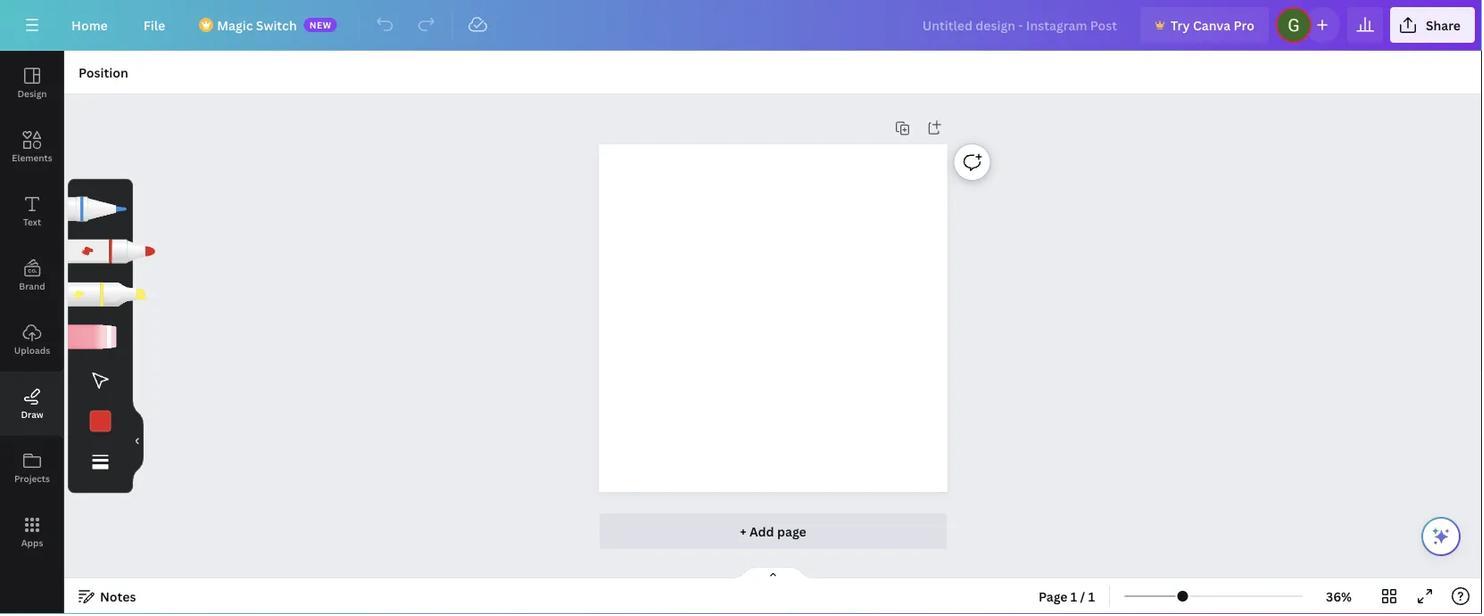 Task type: describe. For each thing, give the bounding box(es) containing it.
new
[[309, 19, 332, 31]]

canva assistant image
[[1431, 527, 1452, 548]]

36% button
[[1310, 583, 1368, 611]]

2 1 from the left
[[1089, 589, 1095, 606]]

hide image
[[132, 399, 144, 485]]

page 1 / 1
[[1039, 589, 1095, 606]]

position
[[79, 64, 128, 81]]

uploads button
[[0, 308, 64, 372]]

design button
[[0, 51, 64, 115]]

pro
[[1234, 17, 1255, 33]]

apps
[[21, 537, 43, 549]]

uploads
[[14, 345, 50, 357]]

+
[[740, 524, 747, 540]]

text
[[23, 216, 41, 228]]

magic switch
[[217, 17, 297, 33]]

1 1 from the left
[[1071, 589, 1078, 606]]

switch
[[256, 17, 297, 33]]

try canva pro button
[[1141, 7, 1269, 43]]

file button
[[129, 7, 180, 43]]

home
[[71, 17, 108, 33]]

canva
[[1193, 17, 1231, 33]]

text button
[[0, 179, 64, 244]]

home link
[[57, 7, 122, 43]]

#e7191f image
[[90, 411, 111, 433]]

projects
[[14, 473, 50, 485]]



Task type: vqa. For each thing, say whether or not it's contained in the screenshot.
Brand
yes



Task type: locate. For each thing, give the bounding box(es) containing it.
Design title text field
[[908, 7, 1134, 43]]

draw button
[[0, 372, 64, 436]]

+ add page button
[[599, 514, 947, 550]]

36%
[[1326, 589, 1352, 606]]

magic
[[217, 17, 253, 33]]

/
[[1081, 589, 1086, 606]]

#e7191f image
[[90, 411, 111, 433]]

show pages image
[[731, 567, 816, 581]]

main menu bar
[[0, 0, 1483, 51]]

notes button
[[71, 583, 143, 611]]

apps button
[[0, 501, 64, 565]]

1
[[1071, 589, 1078, 606], [1089, 589, 1095, 606]]

draw
[[21, 409, 43, 421]]

+ add page
[[740, 524, 807, 540]]

1 right /
[[1089, 589, 1095, 606]]

notes
[[100, 589, 136, 606]]

page
[[1039, 589, 1068, 606]]

1 left /
[[1071, 589, 1078, 606]]

share
[[1426, 17, 1461, 33]]

0 horizontal spatial 1
[[1071, 589, 1078, 606]]

try
[[1171, 17, 1190, 33]]

side panel tab list
[[0, 51, 64, 565]]

try canva pro
[[1171, 17, 1255, 33]]

elements
[[12, 152, 52, 164]]

share button
[[1391, 7, 1475, 43]]

brand button
[[0, 244, 64, 308]]

page
[[777, 524, 807, 540]]

projects button
[[0, 436, 64, 501]]

file
[[143, 17, 165, 33]]

brand
[[19, 280, 45, 292]]

elements button
[[0, 115, 64, 179]]

position button
[[71, 58, 135, 87]]

1 horizontal spatial 1
[[1089, 589, 1095, 606]]

design
[[17, 87, 47, 100]]

add
[[750, 524, 774, 540]]



